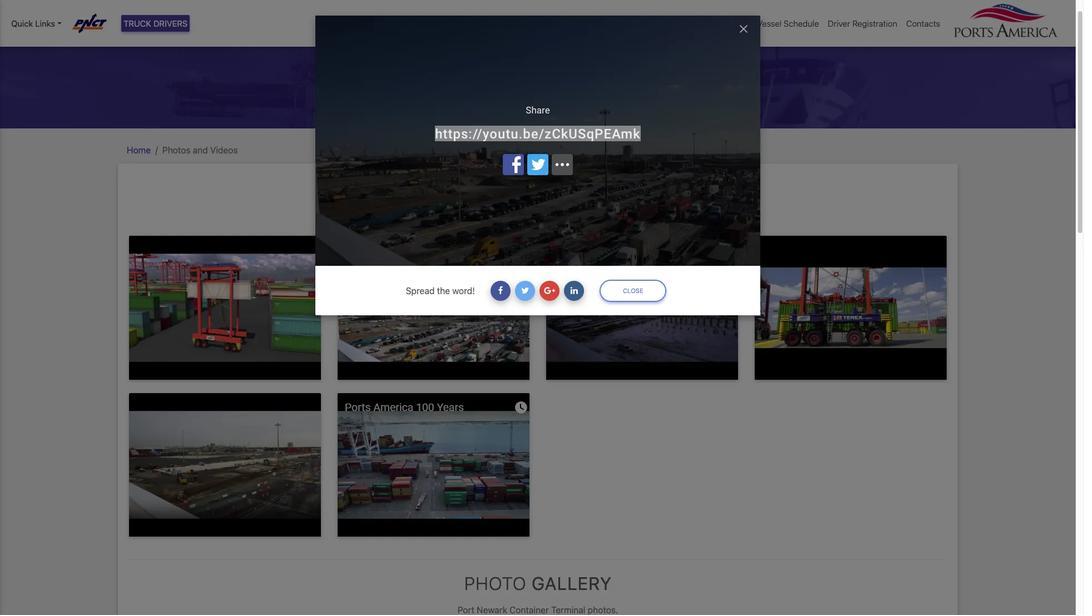 Task type: vqa. For each thing, say whether or not it's contained in the screenshot.
left "PER"
no



Task type: locate. For each thing, give the bounding box(es) containing it.
pnct will be open on columbus day (10/9) from 6am to 4pm.*click for details* alert
[[0, 15, 1076, 45]]

0 vertical spatial home link
[[601, 13, 632, 34]]

registration
[[853, 18, 898, 28]]

1 horizontal spatial home link
[[601, 13, 632, 34]]

0 horizontal spatial and
[[193, 145, 208, 155]]

0 horizontal spatial home
[[127, 145, 151, 155]]

vessel schedule
[[757, 18, 819, 28]]

gallery for video gallery
[[527, 188, 608, 209]]

for left details*
[[336, 26, 347, 36]]

quick
[[11, 18, 33, 28]]

port newark container terminal photos.
[[458, 605, 618, 615]]

for right read on the top right of the page
[[586, 215, 597, 225]]

newark
[[452, 215, 483, 225], [477, 605, 507, 615]]

0 vertical spatial terminal
[[526, 215, 561, 225]]

container for read
[[485, 215, 524, 225]]

1 horizontal spatial home
[[605, 18, 628, 28]]

the
[[599, 215, 612, 225], [437, 286, 450, 296]]

0 vertical spatial and
[[523, 77, 554, 98]]

0 vertical spatial newark
[[452, 215, 483, 225]]

1 vertical spatial port
[[458, 605, 475, 615]]

newark for port newark container terminal photos.
[[477, 605, 507, 615]]

1 vertical spatial photos
[[162, 145, 190, 155]]

1 horizontal spatial and
[[523, 77, 554, 98]]

driver registration
[[828, 18, 898, 28]]

1 vertical spatial gallery
[[531, 573, 612, 594]]

0 vertical spatial container
[[485, 215, 524, 225]]

safety
[[702, 18, 726, 28]]

0 vertical spatial home
[[605, 18, 628, 28]]

pnct
[[56, 26, 80, 36]]

quick links link
[[11, 17, 62, 30]]

for
[[336, 26, 347, 36], [586, 215, 597, 225]]

0 vertical spatial for
[[336, 26, 347, 36]]

0 horizontal spatial for
[[336, 26, 347, 36]]

1 vertical spatial the
[[437, 286, 450, 296]]

and
[[523, 77, 554, 98], [193, 145, 208, 155]]

newark down video
[[452, 215, 483, 225]]

1 horizontal spatial photos and videos
[[458, 77, 618, 98]]

1 horizontal spatial the
[[599, 215, 612, 225]]

photos and videos
[[458, 77, 618, 98], [162, 145, 238, 155]]

terminal
[[526, 215, 561, 225], [551, 605, 586, 615]]

close button
[[600, 280, 667, 302]]

1 vertical spatial terminal
[[551, 605, 586, 615]]

links
[[35, 18, 55, 28]]

container
[[485, 215, 524, 225], [510, 605, 549, 615]]

newark down photo on the bottom of page
[[477, 605, 507, 615]]

0 vertical spatial port
[[433, 215, 450, 225]]

contacts link
[[902, 13, 945, 34]]

terminal for photos.
[[551, 605, 586, 615]]

0 vertical spatial photos and videos
[[458, 77, 618, 98]]

the left word!
[[437, 286, 450, 296]]

1 vertical spatial newark
[[477, 605, 507, 615]]

day
[[188, 26, 203, 36]]

0 horizontal spatial home link
[[127, 145, 151, 155]]

videos
[[559, 77, 618, 98], [210, 145, 238, 155]]

1 horizontal spatial port
[[458, 605, 475, 615]]

details*
[[350, 26, 381, 36]]

home
[[605, 18, 628, 28], [127, 145, 151, 155]]

gallery up 'photos.'
[[531, 573, 612, 594]]

1 vertical spatial home
[[127, 145, 151, 155]]

the left future.
[[599, 215, 612, 225]]

container down video
[[485, 215, 524, 225]]

0 horizontal spatial videos
[[210, 145, 238, 155]]

port for port newark container terminal photos.
[[458, 605, 475, 615]]

1 vertical spatial photos and videos
[[162, 145, 238, 155]]

1 horizontal spatial videos
[[559, 77, 618, 98]]

gallery up read on the top right of the page
[[527, 188, 608, 209]]

terminal left 'photos.'
[[551, 605, 586, 615]]

0 horizontal spatial port
[[433, 215, 450, 225]]

terminal down video gallery
[[526, 215, 561, 225]]

1 vertical spatial container
[[510, 605, 549, 615]]

home link
[[601, 13, 632, 34], [127, 145, 151, 155]]

1 horizontal spatial photos
[[458, 77, 518, 98]]

0 vertical spatial gallery
[[527, 188, 608, 209]]

port
[[433, 215, 450, 225], [458, 605, 475, 615]]

newark for port newark container terminal read for the future.
[[452, 215, 483, 225]]

1 vertical spatial home link
[[127, 145, 151, 155]]

photos
[[458, 77, 518, 98], [162, 145, 190, 155]]

container down photo gallery
[[510, 605, 549, 615]]

video image
[[129, 236, 321, 380], [338, 236, 530, 380], [546, 236, 738, 380], [755, 236, 947, 380], [129, 393, 321, 537], [338, 393, 530, 537]]

close
[[623, 287, 644, 294]]

gallery
[[527, 188, 608, 209], [531, 573, 612, 594]]

1 vertical spatial videos
[[210, 145, 238, 155]]

1 vertical spatial for
[[586, 215, 597, 225]]

0 vertical spatial the
[[599, 215, 612, 225]]

terminal for read
[[526, 215, 561, 225]]



Task type: describe. For each thing, give the bounding box(es) containing it.
for inside the pnct will be open on columbus day (10/9) from 6am to 4pm.*click for details* link
[[336, 26, 347, 36]]

word!
[[452, 286, 475, 296]]

rail
[[735, 18, 748, 28]]

0 vertical spatial videos
[[559, 77, 618, 98]]

port for port newark container terminal read for the future.
[[433, 215, 450, 225]]

spread the word!
[[406, 286, 475, 296]]

driver
[[828, 18, 851, 28]]

(10/9)
[[206, 26, 230, 36]]

will
[[82, 26, 95, 36]]

from
[[232, 26, 251, 36]]

video
[[468, 188, 522, 209]]

container for photos.
[[510, 605, 549, 615]]

1 vertical spatial and
[[193, 145, 208, 155]]

read
[[563, 215, 583, 225]]

photo
[[464, 573, 526, 594]]

0 horizontal spatial photos
[[162, 145, 190, 155]]

on
[[132, 26, 142, 36]]

quick links
[[11, 18, 55, 28]]

columbus
[[145, 26, 186, 36]]

0 horizontal spatial photos and videos
[[162, 145, 238, 155]]

contacts
[[907, 18, 941, 28]]

0 vertical spatial photos
[[458, 77, 518, 98]]

be
[[97, 26, 107, 36]]

pnct will be open on columbus day (10/9) from 6am to 4pm.*click for details* link
[[56, 24, 381, 38]]

photo gallery
[[464, 573, 612, 594]]

vessel
[[757, 18, 782, 28]]

vessel schedule link
[[753, 13, 824, 34]]

video gallery
[[468, 188, 608, 209]]

4pm.*click
[[285, 26, 334, 36]]

gallery for photo gallery
[[531, 573, 612, 594]]

6am
[[253, 26, 272, 36]]

0 horizontal spatial the
[[437, 286, 450, 296]]

photos.
[[588, 605, 618, 615]]

driver registration link
[[824, 13, 902, 34]]

safety link
[[698, 13, 731, 34]]

port newark container terminal read for the future.
[[433, 215, 643, 225]]

1 horizontal spatial for
[[586, 215, 597, 225]]

rail link
[[731, 13, 753, 34]]

future.
[[615, 215, 643, 225]]

pnct will be open on columbus day (10/9) from 6am to 4pm.*click for details*
[[56, 26, 381, 36]]

spread
[[406, 286, 435, 296]]

open
[[110, 26, 130, 36]]

schedule
[[784, 18, 819, 28]]

to
[[274, 26, 282, 36]]



